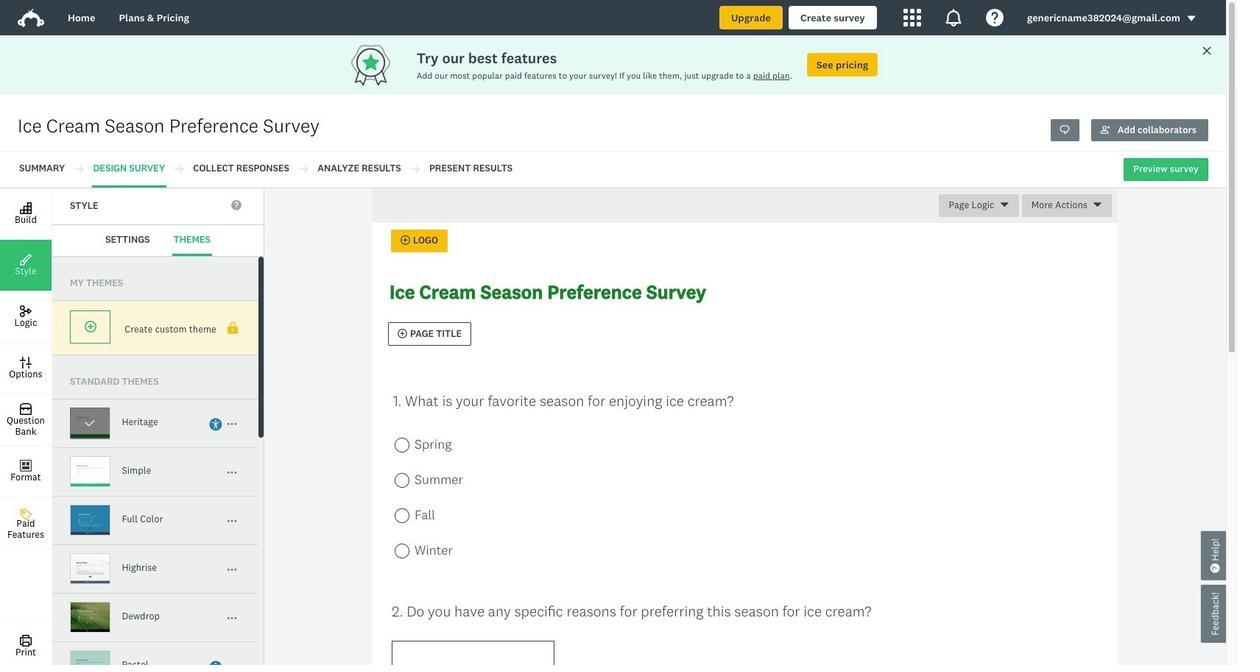 Task type: vqa. For each thing, say whether or not it's contained in the screenshot.
REWARDS image
yes



Task type: locate. For each thing, give the bounding box(es) containing it.
1 products icon image from the left
[[903, 9, 921, 27]]

None text field
[[392, 641, 554, 666]]

1 horizontal spatial products icon image
[[945, 9, 962, 27]]

0 horizontal spatial products icon image
[[903, 9, 921, 27]]

products icon image
[[903, 9, 921, 27], [945, 9, 962, 27]]

help icon image
[[986, 9, 1003, 27]]



Task type: describe. For each thing, give the bounding box(es) containing it.
2 products icon image from the left
[[945, 9, 962, 27]]

dropdown arrow image
[[1186, 13, 1197, 24]]

surveymonkey logo image
[[18, 9, 44, 27]]

rewards image
[[348, 41, 417, 89]]



